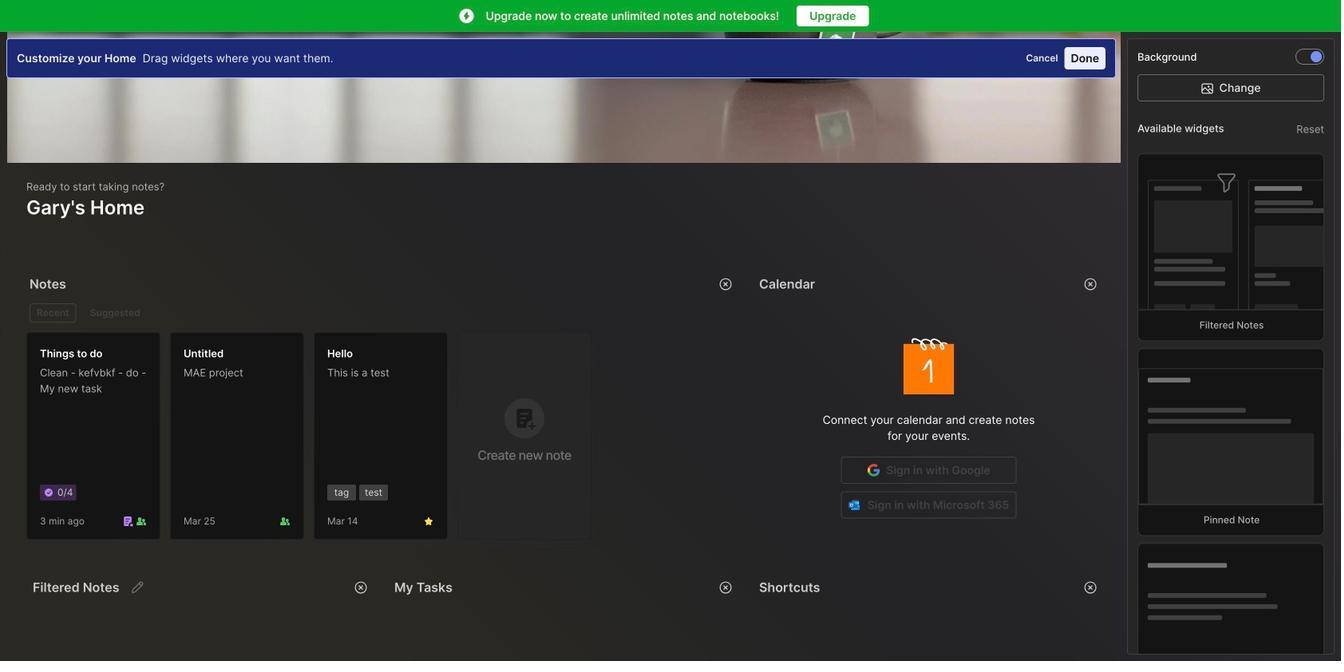 Task type: vqa. For each thing, say whether or not it's contained in the screenshot.
only
no



Task type: locate. For each thing, give the bounding box(es) containing it.
edit widget title image
[[130, 580, 146, 596]]

background image
[[1311, 51, 1322, 62]]



